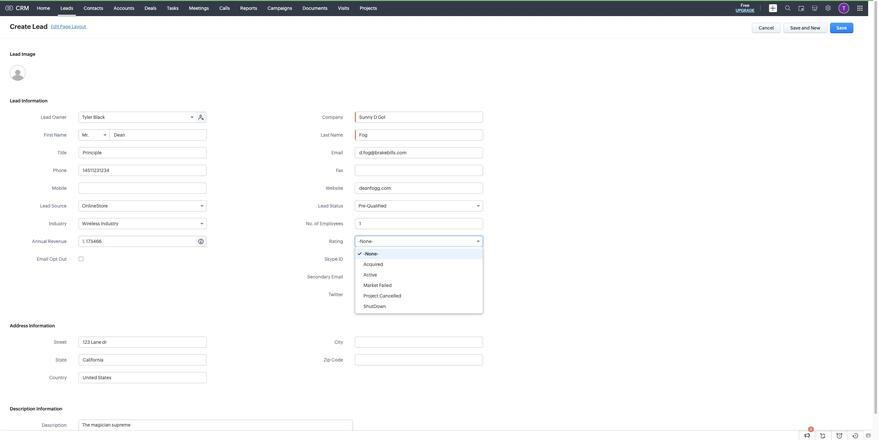 Task type: vqa. For each thing, say whether or not it's contained in the screenshot.
bottommost "INFORMATION"
yes



Task type: locate. For each thing, give the bounding box(es) containing it.
0 horizontal spatial -
[[359, 239, 360, 244]]

2 industry from the left
[[101, 221, 119, 227]]

lead left status
[[318, 204, 329, 209]]

1 horizontal spatial industry
[[101, 221, 119, 227]]

owner
[[52, 115, 67, 120]]

industry
[[49, 221, 67, 227], [101, 221, 119, 227]]

1 vertical spatial email
[[37, 257, 48, 262]]

lead left owner
[[41, 115, 51, 120]]

of
[[315, 221, 319, 227]]

none-
[[360, 239, 373, 244], [365, 252, 379, 257]]

1 horizontal spatial name
[[331, 133, 343, 138]]

active option
[[355, 270, 483, 281]]

edit page layout link
[[51, 24, 86, 29]]

cancel button
[[752, 23, 781, 33]]

0 vertical spatial description
[[10, 407, 35, 412]]

save
[[791, 25, 801, 31], [837, 25, 847, 31]]

None field
[[355, 112, 483, 123], [79, 373, 206, 383], [355, 112, 483, 123], [79, 373, 206, 383]]

secondary
[[308, 275, 331, 280]]

email for email
[[332, 150, 343, 156]]

reports link
[[235, 0, 263, 16]]

0 vertical spatial -
[[359, 239, 360, 244]]

status
[[330, 204, 343, 209]]

information
[[22, 98, 48, 104], [29, 324, 55, 329], [36, 407, 62, 412]]

mobile
[[52, 186, 67, 191]]

page
[[60, 24, 71, 29]]

1 name from the left
[[54, 133, 67, 138]]

- right rating
[[359, 239, 360, 244]]

Wireless Industry field
[[79, 218, 207, 230]]

profile element
[[835, 0, 854, 16]]

state
[[56, 358, 67, 363]]

industry inside field
[[101, 221, 119, 227]]

- up acquired
[[364, 252, 365, 257]]

none- inside field
[[360, 239, 373, 244]]

-none-
[[359, 239, 373, 244], [364, 252, 379, 257]]

1 horizontal spatial save
[[837, 25, 847, 31]]

email up fax
[[332, 150, 343, 156]]

1 horizontal spatial -
[[364, 252, 365, 257]]

Tyler Black field
[[79, 112, 197, 123]]

name right first on the left top of the page
[[54, 133, 67, 138]]

name
[[54, 133, 67, 138], [331, 133, 343, 138]]

save button
[[831, 23, 854, 33]]

1 horizontal spatial description
[[42, 423, 67, 429]]

description
[[10, 407, 35, 412], [42, 423, 67, 429]]

information for lead information
[[22, 98, 48, 104]]

projects
[[360, 5, 377, 11]]

industry up the revenue
[[49, 221, 67, 227]]

1 industry from the left
[[49, 221, 67, 227]]

market failed option
[[355, 281, 483, 291]]

0 vertical spatial -none-
[[359, 239, 373, 244]]

cancel
[[759, 25, 774, 31]]

list box
[[355, 247, 483, 314]]

Mr. field
[[79, 130, 110, 140]]

email up twitter
[[332, 275, 343, 280]]

lead left image
[[10, 52, 21, 57]]

0 vertical spatial none-
[[360, 239, 373, 244]]

lead down "image"
[[10, 98, 21, 104]]

lead for lead source
[[40, 204, 51, 209]]

information right address
[[29, 324, 55, 329]]

0 horizontal spatial name
[[54, 133, 67, 138]]

pre-qualified
[[359, 204, 387, 209]]

home
[[37, 5, 50, 11]]

2 vertical spatial information
[[36, 407, 62, 412]]

0 horizontal spatial save
[[791, 25, 801, 31]]

create lead edit page layout
[[10, 23, 86, 30]]

upgrade
[[736, 8, 755, 13]]

accounts link
[[108, 0, 140, 16]]

-None- field
[[355, 236, 483, 247]]

revenue
[[48, 239, 67, 244]]

contacts link
[[78, 0, 108, 16]]

email for email opt out
[[37, 257, 48, 262]]

lead
[[32, 23, 48, 30], [10, 52, 21, 57], [10, 98, 21, 104], [41, 115, 51, 120], [40, 204, 51, 209], [318, 204, 329, 209]]

1 save from the left
[[791, 25, 801, 31]]

id
[[339, 257, 343, 262]]

2 name from the left
[[331, 133, 343, 138]]

name for last name
[[331, 133, 343, 138]]

None text field
[[355, 112, 483, 123], [355, 130, 483, 141], [110, 130, 206, 140], [79, 147, 207, 159], [355, 147, 483, 159], [79, 165, 207, 176], [355, 165, 483, 176], [79, 183, 207, 194], [86, 236, 206, 247], [355, 272, 483, 283], [355, 337, 483, 348], [355, 355, 483, 366], [79, 373, 206, 383], [79, 421, 353, 441], [355, 112, 483, 123], [355, 130, 483, 141], [110, 130, 206, 140], [79, 147, 207, 159], [355, 147, 483, 159], [79, 165, 207, 176], [355, 165, 483, 176], [79, 183, 207, 194], [86, 236, 206, 247], [355, 272, 483, 283], [355, 337, 483, 348], [355, 355, 483, 366], [79, 373, 206, 383], [79, 421, 353, 441]]

visits link
[[333, 0, 355, 16]]

tyler
[[82, 115, 92, 120]]

1 vertical spatial none-
[[365, 252, 379, 257]]

1 vertical spatial description
[[42, 423, 67, 429]]

zip
[[324, 358, 331, 363]]

shutdown
[[364, 304, 386, 309]]

save for save and new
[[791, 25, 801, 31]]

0 vertical spatial information
[[22, 98, 48, 104]]

acquired option
[[355, 259, 483, 270]]

out
[[59, 257, 67, 262]]

lead image
[[10, 52, 35, 57]]

secondary email
[[308, 275, 343, 280]]

city
[[335, 340, 343, 345]]

lead status
[[318, 204, 343, 209]]

0 horizontal spatial description
[[10, 407, 35, 412]]

1 vertical spatial information
[[29, 324, 55, 329]]

last
[[321, 133, 330, 138]]

search element
[[782, 0, 795, 16]]

-none- inside "option"
[[364, 252, 379, 257]]

0 horizontal spatial industry
[[49, 221, 67, 227]]

none- inside "option"
[[365, 252, 379, 257]]

qualified
[[367, 204, 387, 209]]

1 vertical spatial -none-
[[364, 252, 379, 257]]

and
[[802, 25, 810, 31]]

documents
[[303, 5, 328, 11]]

project cancelled option
[[355, 291, 483, 302]]

lead left source
[[40, 204, 51, 209]]

information up lead owner
[[22, 98, 48, 104]]

save left and on the top right of page
[[791, 25, 801, 31]]

email left opt
[[37, 257, 48, 262]]

save down profile image
[[837, 25, 847, 31]]

leads
[[61, 5, 73, 11]]

2 save from the left
[[837, 25, 847, 31]]

tyler black
[[82, 115, 105, 120]]

None text field
[[355, 183, 483, 194], [355, 218, 483, 230], [355, 254, 483, 265], [364, 290, 483, 300], [79, 337, 207, 348], [79, 355, 207, 366], [355, 183, 483, 194], [355, 218, 483, 230], [355, 254, 483, 265], [364, 290, 483, 300], [79, 337, 207, 348], [79, 355, 207, 366]]

accounts
[[114, 5, 134, 11]]

image image
[[10, 65, 26, 81]]

market failed
[[364, 283, 392, 288]]

information down country
[[36, 407, 62, 412]]

image
[[22, 52, 35, 57]]

black
[[93, 115, 105, 120]]

lead information
[[10, 98, 48, 104]]

profile image
[[839, 3, 850, 13]]

zip code
[[324, 358, 343, 363]]

address
[[10, 324, 28, 329]]

lead owner
[[41, 115, 67, 120]]

industry right wireless
[[101, 221, 119, 227]]

1 vertical spatial -
[[364, 252, 365, 257]]

0 vertical spatial email
[[332, 150, 343, 156]]

name right last
[[331, 133, 343, 138]]

phone
[[53, 168, 67, 173]]



Task type: describe. For each thing, give the bounding box(es) containing it.
lead for lead image
[[10, 52, 21, 57]]

email opt out
[[37, 257, 67, 262]]

documents link
[[298, 0, 333, 16]]

meetings
[[189, 5, 209, 11]]

deals
[[145, 5, 157, 11]]

wireless industry
[[82, 221, 119, 227]]

no.
[[306, 221, 314, 227]]

employees
[[320, 221, 343, 227]]

deals link
[[140, 0, 162, 16]]

market
[[364, 283, 379, 288]]

tasks
[[167, 5, 179, 11]]

cancelled
[[380, 294, 401, 299]]

pre-
[[359, 204, 367, 209]]

name for first name
[[54, 133, 67, 138]]

mr.
[[82, 133, 89, 138]]

lead for lead information
[[10, 98, 21, 104]]

save and new
[[791, 25, 821, 31]]

-none- inside field
[[359, 239, 373, 244]]

acquired
[[364, 262, 383, 267]]

-none- option
[[355, 249, 483, 259]]

description for description
[[42, 423, 67, 429]]

$
[[82, 239, 85, 244]]

2 vertical spatial email
[[332, 275, 343, 280]]

project
[[364, 294, 379, 299]]

create menu image
[[770, 4, 778, 12]]

Pre-Qualified field
[[355, 201, 483, 212]]

code
[[332, 358, 343, 363]]

crm link
[[5, 5, 29, 12]]

description information
[[10, 407, 62, 412]]

skype id
[[325, 257, 343, 262]]

new
[[811, 25, 821, 31]]

country
[[49, 376, 67, 381]]

layout
[[72, 24, 86, 29]]

skype
[[325, 257, 338, 262]]

address information
[[10, 324, 55, 329]]

free upgrade
[[736, 3, 755, 13]]

search image
[[786, 5, 791, 11]]

campaigns link
[[263, 0, 298, 16]]

leads link
[[55, 0, 78, 16]]

twitter
[[329, 292, 343, 298]]

save for save
[[837, 25, 847, 31]]

create menu element
[[766, 0, 782, 16]]

- inside "option"
[[364, 252, 365, 257]]

annual revenue
[[32, 239, 67, 244]]

shutdown option
[[355, 302, 483, 312]]

lead left edit
[[32, 23, 48, 30]]

annual
[[32, 239, 47, 244]]

title
[[58, 150, 67, 156]]

street
[[54, 340, 67, 345]]

edit
[[51, 24, 59, 29]]

OnlineStore field
[[79, 201, 207, 212]]

create
[[10, 23, 31, 30]]

visits
[[338, 5, 349, 11]]

lead source
[[40, 204, 67, 209]]

calls
[[220, 5, 230, 11]]

opt
[[49, 257, 58, 262]]

fax
[[336, 168, 343, 173]]

project cancelled
[[364, 294, 401, 299]]

tasks link
[[162, 0, 184, 16]]

website
[[326, 186, 343, 191]]

campaigns
[[268, 5, 292, 11]]

last name
[[321, 133, 343, 138]]

projects link
[[355, 0, 383, 16]]

home link
[[32, 0, 55, 16]]

source
[[51, 204, 67, 209]]

failed
[[379, 283, 392, 288]]

crm
[[16, 5, 29, 12]]

- inside field
[[359, 239, 360, 244]]

list box containing -none-
[[355, 247, 483, 314]]

onlinestore
[[82, 204, 108, 209]]

no. of employees
[[306, 221, 343, 227]]

first
[[44, 133, 53, 138]]

save and new button
[[784, 23, 828, 33]]

active
[[364, 273, 377, 278]]

rating
[[329, 239, 343, 244]]

company
[[322, 115, 343, 120]]

wireless
[[82, 221, 100, 227]]

first name
[[44, 133, 67, 138]]

information for description information
[[36, 407, 62, 412]]

meetings link
[[184, 0, 214, 16]]

description for description information
[[10, 407, 35, 412]]

calls link
[[214, 0, 235, 16]]

information for address information
[[29, 324, 55, 329]]

lead for lead owner
[[41, 115, 51, 120]]

lead for lead status
[[318, 204, 329, 209]]

calendar image
[[799, 5, 805, 11]]

2
[[811, 428, 813, 432]]



